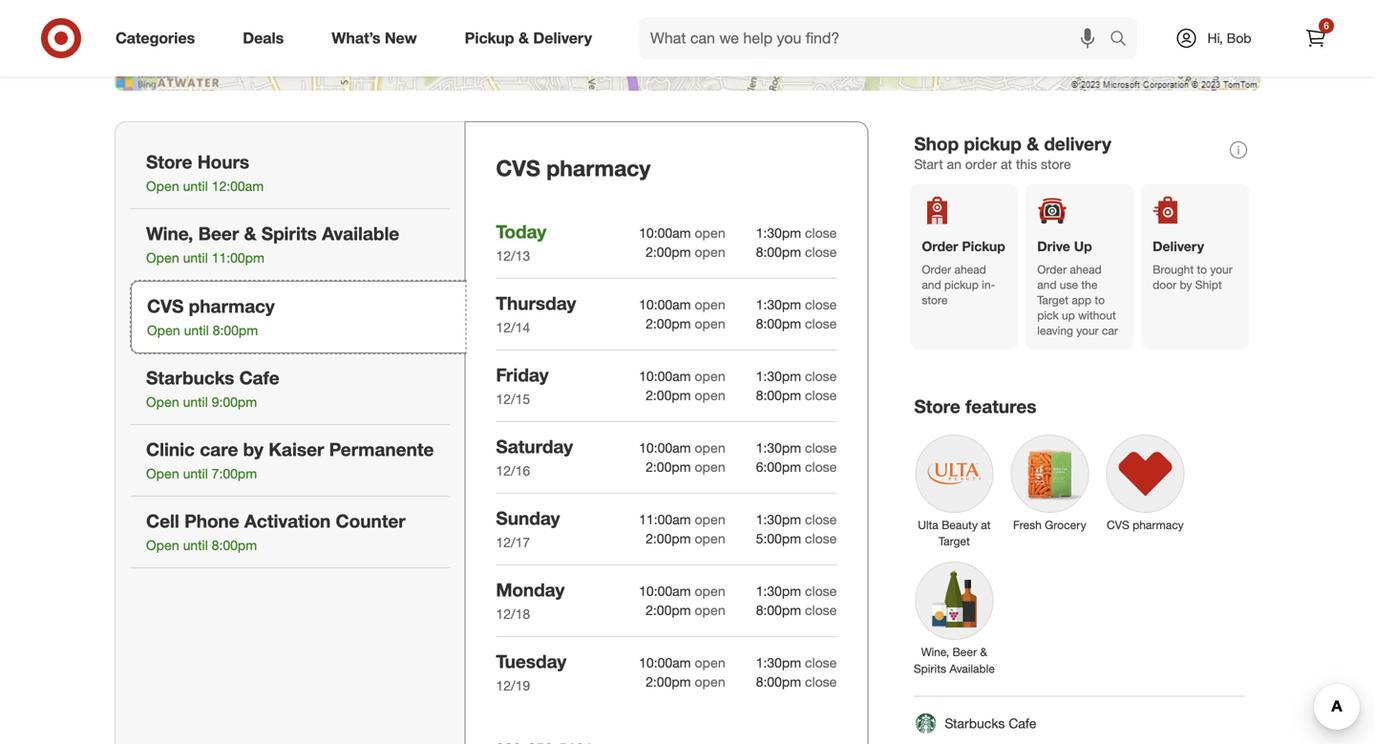 Task type: vqa. For each thing, say whether or not it's contained in the screenshot.
The Fresh Grocery
yes



Task type: describe. For each thing, give the bounding box(es) containing it.
store inside shop pickup & delivery start an order at this store
[[1041, 156, 1072, 172]]

order for order pickup
[[922, 262, 952, 277]]

10:00am for saturday
[[639, 439, 691, 456]]

until inside cvs pharmacy open until 8:00pm
[[184, 322, 209, 339]]

saturday 12/16
[[496, 436, 573, 479]]

10:00am open for tuesday
[[639, 654, 726, 671]]

clinic
[[146, 439, 195, 461]]

grocery
[[1045, 518, 1087, 532]]

delivery
[[1045, 133, 1112, 155]]

6 close from the top
[[805, 387, 837, 404]]

5 close from the top
[[805, 368, 837, 384]]

2:00pm open for saturday
[[646, 459, 726, 475]]

5 open from the top
[[695, 368, 726, 384]]

1:30pm close for saturday
[[756, 439, 837, 456]]

brought
[[1153, 262, 1194, 277]]

fresh
[[1014, 518, 1042, 532]]

8:00pm for thursday
[[756, 315, 802, 332]]

hours
[[198, 151, 249, 173]]

by inside delivery brought to your door by shipt
[[1180, 278, 1193, 292]]

pickup inside shop pickup & delivery start an order at this store
[[964, 133, 1022, 155]]

12/16
[[496, 462, 530, 479]]

8:00pm close for today
[[756, 244, 837, 260]]

cell phone activation counter open until 8:00pm
[[146, 510, 406, 554]]

your inside drive up order ahead and use the target app to pick up without leaving your car
[[1077, 324, 1099, 338]]

open inside wine, beer & spirits available open until 11:00pm
[[146, 250, 179, 266]]

2:00pm open for friday
[[646, 387, 726, 404]]

up
[[1075, 238, 1093, 255]]

tuesday 12/19
[[496, 651, 567, 694]]

hi, bob
[[1208, 30, 1252, 46]]

store for store hours open until 12:00am
[[146, 151, 192, 173]]

ulta beauty at target
[[918, 518, 991, 548]]

12 close from the top
[[805, 602, 837, 619]]

monday 12/18
[[496, 579, 565, 623]]

an
[[947, 156, 962, 172]]

8:00pm close for monday
[[756, 602, 837, 619]]

8:00pm for tuesday
[[756, 673, 802, 690]]

8:00pm for friday
[[756, 387, 802, 404]]

1:30pm for today
[[756, 224, 802, 241]]

8 close from the top
[[805, 459, 837, 475]]

5:00pm
[[756, 530, 802, 547]]

activation
[[244, 510, 331, 532]]

pickup inside order pickup order ahead and pickup in- store
[[945, 278, 979, 292]]

0 vertical spatial delivery
[[534, 29, 592, 47]]

by inside clinic care by kaiser permanente open until 7:00pm
[[243, 439, 264, 461]]

and for order
[[922, 278, 942, 292]]

2 close from the top
[[805, 244, 837, 260]]

phone
[[184, 510, 239, 532]]

drive
[[1038, 238, 1071, 255]]

hi,
[[1208, 30, 1224, 46]]

10 open from the top
[[695, 530, 726, 547]]

shop pickup & delivery start an order at this store
[[915, 133, 1112, 172]]

ulta
[[918, 518, 939, 532]]

ulta beauty at target link
[[907, 426, 1003, 553]]

this
[[1016, 156, 1038, 172]]

spirits for wine, beer & spirits available
[[914, 662, 947, 676]]

12/18
[[496, 606, 530, 623]]

1:30pm close for monday
[[756, 583, 837, 599]]

1:30pm for sunday
[[756, 511, 802, 528]]

pharmacy inside cvs pharmacy open until 8:00pm
[[189, 295, 275, 317]]

tuesday
[[496, 651, 567, 673]]

available for wine, beer & spirits available open until 11:00pm
[[322, 223, 400, 245]]

cvs pharmacy open until 8:00pm
[[147, 295, 275, 339]]

& for shop pickup & delivery start an order at this store
[[1027, 133, 1040, 155]]

14 open from the top
[[695, 673, 726, 690]]

features
[[966, 396, 1037, 418]]

today
[[496, 221, 547, 243]]

wine, beer & spirits available
[[914, 645, 995, 676]]

11:00am open
[[639, 511, 726, 528]]

8:00pm inside cell phone activation counter open until 8:00pm
[[212, 537, 257, 554]]

fresh grocery link
[[1003, 426, 1098, 537]]

10:00am for monday
[[639, 583, 691, 599]]

store hours open until 12:00am
[[146, 151, 264, 195]]

permanente
[[329, 439, 434, 461]]

shipt
[[1196, 278, 1223, 292]]

14 close from the top
[[805, 673, 837, 690]]

until inside clinic care by kaiser permanente open until 7:00pm
[[183, 465, 208, 482]]

13 close from the top
[[805, 654, 837, 671]]

13 open from the top
[[695, 654, 726, 671]]

6 link
[[1296, 17, 1338, 59]]

without
[[1079, 308, 1117, 323]]

pickup & delivery
[[465, 29, 592, 47]]

thursday
[[496, 292, 577, 314]]

10 close from the top
[[805, 530, 837, 547]]

10:00am for today
[[639, 224, 691, 241]]

8:00pm close for thursday
[[756, 315, 837, 332]]

11:00pm
[[212, 250, 265, 266]]

delivery brought to your door by shipt
[[1153, 238, 1233, 292]]

what's new
[[332, 29, 417, 47]]

4 open from the top
[[695, 315, 726, 332]]

open inside store hours open until 12:00am
[[146, 178, 179, 195]]

kaiser
[[269, 439, 324, 461]]

categories link
[[99, 17, 219, 59]]

clinic care by kaiser permanente open until 7:00pm
[[146, 439, 434, 482]]

drive up order ahead and use the target app to pick up without leaving your car
[[1038, 238, 1119, 338]]

1:30pm for monday
[[756, 583, 802, 599]]

use
[[1060, 278, 1079, 292]]

sunday 12/17
[[496, 507, 560, 551]]

store inside order pickup order ahead and pickup in- store
[[922, 293, 948, 307]]

10:00am open for saturday
[[639, 439, 726, 456]]

in-
[[982, 278, 996, 292]]

& inside pickup & delivery link
[[519, 29, 529, 47]]

pickup & delivery link
[[449, 17, 616, 59]]

until inside starbucks cafe open until 9:00pm
[[183, 394, 208, 411]]

7 close from the top
[[805, 439, 837, 456]]

store features
[[915, 396, 1037, 418]]

8:00pm for monday
[[756, 602, 802, 619]]

starbucks cafe open until 9:00pm
[[146, 367, 280, 411]]

fresh grocery
[[1014, 518, 1087, 532]]

5:00pm close
[[756, 530, 837, 547]]

10:00am for friday
[[639, 368, 691, 384]]

order for drive up
[[1038, 262, 1067, 277]]

2:00pm for friday
[[646, 387, 691, 404]]

12/19
[[496, 677, 530, 694]]

app
[[1072, 293, 1092, 307]]

sunday
[[496, 507, 560, 529]]

available for wine, beer & spirits available
[[950, 662, 995, 676]]

to inside delivery brought to your door by shipt
[[1198, 262, 1208, 277]]

& for wine, beer & spirits available
[[981, 645, 988, 659]]

starbucks cafe
[[945, 715, 1037, 732]]

cvs inside "cvs pharmacy" link
[[1107, 518, 1130, 532]]

store capabilities with hours, vertical tabs tab list
[[115, 121, 466, 744]]

1:30pm for saturday
[[756, 439, 802, 456]]

1:30pm close for today
[[756, 224, 837, 241]]

2:00pm for saturday
[[646, 459, 691, 475]]

shop
[[915, 133, 959, 155]]

monday
[[496, 579, 565, 601]]

1 close from the top
[[805, 224, 837, 241]]

9:00pm
[[212, 394, 257, 411]]

12/15
[[496, 391, 530, 408]]

12/17
[[496, 534, 530, 551]]

spirits for wine, beer & spirits available open until 11:00pm
[[262, 223, 317, 245]]

2:00pm open for thursday
[[646, 315, 726, 332]]

8:00pm close for friday
[[756, 387, 837, 404]]

1 open from the top
[[695, 224, 726, 241]]

8:00pm close for tuesday
[[756, 673, 837, 690]]

up
[[1062, 308, 1076, 323]]

open inside cvs pharmacy open until 8:00pm
[[147, 322, 180, 339]]

6:00pm close
[[756, 459, 837, 475]]



Task type: locate. For each thing, give the bounding box(es) containing it.
1 horizontal spatial and
[[1038, 278, 1057, 292]]

start
[[915, 156, 944, 172]]

open up starbucks cafe open until 9:00pm
[[147, 322, 180, 339]]

until up starbucks cafe open until 9:00pm
[[184, 322, 209, 339]]

beer up starbucks cafe
[[953, 645, 978, 659]]

counter
[[336, 510, 406, 532]]

available inside wine, beer & spirits available
[[950, 662, 995, 676]]

order pickup order ahead and pickup in- store
[[922, 238, 1006, 307]]

2 vertical spatial cvs
[[1107, 518, 1130, 532]]

2:00pm open for today
[[646, 244, 726, 260]]

delivery inside delivery brought to your door by shipt
[[1153, 238, 1205, 255]]

7 open from the top
[[695, 439, 726, 456]]

1 vertical spatial wine,
[[922, 645, 950, 659]]

saturday
[[496, 436, 573, 458]]

2:00pm
[[646, 244, 691, 260], [646, 315, 691, 332], [646, 387, 691, 404], [646, 459, 691, 475], [646, 530, 691, 547], [646, 602, 691, 619], [646, 673, 691, 690]]

to inside drive up order ahead and use the target app to pick up without leaving your car
[[1095, 293, 1105, 307]]

2 horizontal spatial pharmacy
[[1133, 518, 1184, 532]]

8:00pm for today
[[756, 244, 802, 260]]

8:00pm close
[[756, 244, 837, 260], [756, 315, 837, 332], [756, 387, 837, 404], [756, 602, 837, 619], [756, 673, 837, 690]]

2:00pm open for sunday
[[646, 530, 726, 547]]

1 horizontal spatial at
[[1001, 156, 1013, 172]]

9 close from the top
[[805, 511, 837, 528]]

0 vertical spatial starbucks
[[146, 367, 234, 389]]

1 vertical spatial your
[[1077, 324, 1099, 338]]

11 close from the top
[[805, 583, 837, 599]]

1 vertical spatial pickup
[[962, 238, 1006, 255]]

0 vertical spatial at
[[1001, 156, 1013, 172]]

1 horizontal spatial wine,
[[922, 645, 950, 659]]

friday
[[496, 364, 549, 386]]

pickup
[[964, 133, 1022, 155], [945, 278, 979, 292]]

1 vertical spatial beer
[[953, 645, 978, 659]]

1 vertical spatial available
[[950, 662, 995, 676]]

cvs pharmacy
[[496, 155, 651, 182], [1107, 518, 1184, 532]]

2 ahead from the left
[[1070, 262, 1102, 277]]

1:30pm close for tuesday
[[756, 654, 837, 671]]

0 horizontal spatial spirits
[[262, 223, 317, 245]]

open
[[695, 224, 726, 241], [695, 244, 726, 260], [695, 296, 726, 313], [695, 315, 726, 332], [695, 368, 726, 384], [695, 387, 726, 404], [695, 439, 726, 456], [695, 459, 726, 475], [695, 511, 726, 528], [695, 530, 726, 547], [695, 583, 726, 599], [695, 602, 726, 619], [695, 654, 726, 671], [695, 673, 726, 690]]

1 horizontal spatial cvs
[[496, 155, 541, 182]]

pickup
[[465, 29, 515, 47], [962, 238, 1006, 255]]

1 1:30pm from the top
[[756, 224, 802, 241]]

0 vertical spatial your
[[1211, 262, 1233, 277]]

wine, up starbucks cafe
[[922, 645, 950, 659]]

beer up 11:00pm
[[198, 223, 239, 245]]

cvs right grocery
[[1107, 518, 1130, 532]]

until down phone
[[183, 537, 208, 554]]

the
[[1082, 278, 1098, 292]]

1 horizontal spatial delivery
[[1153, 238, 1205, 255]]

and inside order pickup order ahead and pickup in- store
[[922, 278, 942, 292]]

2:00pm for monday
[[646, 602, 691, 619]]

4 1:30pm close from the top
[[756, 439, 837, 456]]

2 10:00am from the top
[[639, 296, 691, 313]]

1 horizontal spatial to
[[1198, 262, 1208, 277]]

care
[[200, 439, 238, 461]]

0 horizontal spatial to
[[1095, 293, 1105, 307]]

1 2:00pm from the top
[[646, 244, 691, 260]]

by up 7:00pm
[[243, 439, 264, 461]]

7 1:30pm close from the top
[[756, 654, 837, 671]]

cafe for starbucks cafe open until 9:00pm
[[239, 367, 280, 389]]

0 horizontal spatial your
[[1077, 324, 1099, 338]]

pickup up in- on the top of the page
[[962, 238, 1006, 255]]

1 1:30pm close from the top
[[756, 224, 837, 241]]

1 horizontal spatial beer
[[953, 645, 978, 659]]

1 vertical spatial target
[[939, 534, 970, 548]]

2 2:00pm from the top
[[646, 315, 691, 332]]

cvs pharmacy right grocery
[[1107, 518, 1184, 532]]

until inside wine, beer & spirits available open until 11:00pm
[[183, 250, 208, 266]]

open inside clinic care by kaiser permanente open until 7:00pm
[[146, 465, 179, 482]]

0 horizontal spatial wine,
[[146, 223, 193, 245]]

target inside drive up order ahead and use the target app to pick up without leaving your car
[[1038, 293, 1069, 307]]

ahead
[[955, 262, 987, 277], [1070, 262, 1102, 277]]

0 horizontal spatial and
[[922, 278, 942, 292]]

1 ahead from the left
[[955, 262, 987, 277]]

2:00pm for sunday
[[646, 530, 691, 547]]

7 2:00pm from the top
[[646, 673, 691, 690]]

and
[[922, 278, 942, 292], [1038, 278, 1057, 292]]

2:00pm open for tuesday
[[646, 673, 726, 690]]

ahead up in- on the top of the page
[[955, 262, 987, 277]]

1 horizontal spatial spirits
[[914, 662, 947, 676]]

12:00am
[[212, 178, 264, 195]]

wine, beer & spirits available link
[[907, 553, 1003, 681]]

beer for wine, beer & spirits available open until 11:00pm
[[198, 223, 239, 245]]

car
[[1102, 324, 1119, 338]]

0 horizontal spatial delivery
[[534, 29, 592, 47]]

1:30pm for tuesday
[[756, 654, 802, 671]]

pickup up order
[[964, 133, 1022, 155]]

and inside drive up order ahead and use the target app to pick up without leaving your car
[[1038, 278, 1057, 292]]

4 10:00am open from the top
[[639, 439, 726, 456]]

target up the pick
[[1038, 293, 1069, 307]]

1 horizontal spatial cvs pharmacy
[[1107, 518, 1184, 532]]

beer
[[198, 223, 239, 245], [953, 645, 978, 659]]

target down beauty
[[939, 534, 970, 548]]

wine, beer & spirits available open until 11:00pm
[[146, 223, 400, 266]]

0 vertical spatial available
[[322, 223, 400, 245]]

1 2:00pm open from the top
[[646, 244, 726, 260]]

cell
[[146, 510, 179, 532]]

starbucks
[[146, 367, 234, 389], [945, 715, 1005, 732]]

0 horizontal spatial target
[[939, 534, 970, 548]]

2 vertical spatial pharmacy
[[1133, 518, 1184, 532]]

cvs up today at the left
[[496, 155, 541, 182]]

6 2:00pm open from the top
[[646, 602, 726, 619]]

1:30pm close
[[756, 224, 837, 241], [756, 296, 837, 313], [756, 368, 837, 384], [756, 439, 837, 456], [756, 511, 837, 528], [756, 583, 837, 599], [756, 654, 837, 671]]

target inside ulta beauty at target
[[939, 534, 970, 548]]

2 open from the top
[[695, 244, 726, 260]]

10:00am for tuesday
[[639, 654, 691, 671]]

10:00am
[[639, 224, 691, 241], [639, 296, 691, 313], [639, 368, 691, 384], [639, 439, 691, 456], [639, 583, 691, 599], [639, 654, 691, 671]]

4 2:00pm from the top
[[646, 459, 691, 475]]

6 10:00am from the top
[[639, 654, 691, 671]]

6 2:00pm from the top
[[646, 602, 691, 619]]

10:00am for thursday
[[639, 296, 691, 313]]

beer for wine, beer & spirits available
[[953, 645, 978, 659]]

leaving
[[1038, 324, 1074, 338]]

0 horizontal spatial by
[[243, 439, 264, 461]]

10:00am open for thursday
[[639, 296, 726, 313]]

5 10:00am from the top
[[639, 583, 691, 599]]

wine, down store hours open until 12:00am
[[146, 223, 193, 245]]

0 horizontal spatial cvs pharmacy
[[496, 155, 651, 182]]

cvs inside cvs pharmacy open until 8:00pm
[[147, 295, 184, 317]]

& inside wine, beer & spirits available
[[981, 645, 988, 659]]

4 10:00am from the top
[[639, 439, 691, 456]]

what's new link
[[316, 17, 441, 59]]

6:00pm
[[756, 459, 802, 475]]

ahead inside drive up order ahead and use the target app to pick up without leaving your car
[[1070, 262, 1102, 277]]

3 1:30pm close from the top
[[756, 368, 837, 384]]

store left features
[[915, 396, 961, 418]]

1:30pm for friday
[[756, 368, 802, 384]]

1 horizontal spatial pickup
[[962, 238, 1006, 255]]

5 2:00pm from the top
[[646, 530, 691, 547]]

order
[[966, 156, 998, 172]]

1 horizontal spatial starbucks
[[945, 715, 1005, 732]]

deals
[[243, 29, 284, 47]]

pharmacy
[[547, 155, 651, 182], [189, 295, 275, 317], [1133, 518, 1184, 532]]

pickup left in- on the top of the page
[[945, 278, 979, 292]]

5 10:00am open from the top
[[639, 583, 726, 599]]

2 horizontal spatial cvs
[[1107, 518, 1130, 532]]

0 vertical spatial spirits
[[262, 223, 317, 245]]

What can we help you find? suggestions appear below search field
[[639, 17, 1115, 59]]

ahead up the
[[1070, 262, 1102, 277]]

2 1:30pm close from the top
[[756, 296, 837, 313]]

and for drive
[[1038, 278, 1057, 292]]

0 horizontal spatial ahead
[[955, 262, 987, 277]]

0 horizontal spatial store
[[922, 293, 948, 307]]

at left this
[[1001, 156, 1013, 172]]

and left in- on the top of the page
[[922, 278, 942, 292]]

10:00am open
[[639, 224, 726, 241], [639, 296, 726, 313], [639, 368, 726, 384], [639, 439, 726, 456], [639, 583, 726, 599], [639, 654, 726, 671]]

5 8:00pm close from the top
[[756, 673, 837, 690]]

to up 'shipt'
[[1198, 262, 1208, 277]]

cafe
[[239, 367, 280, 389], [1009, 715, 1037, 732]]

4 close from the top
[[805, 315, 837, 332]]

open inside starbucks cafe open until 9:00pm
[[146, 394, 179, 411]]

1 10:00am from the top
[[639, 224, 691, 241]]

spirits
[[262, 223, 317, 245], [914, 662, 947, 676]]

cafe inside starbucks cafe open until 9:00pm
[[239, 367, 280, 389]]

at
[[1001, 156, 1013, 172], [981, 518, 991, 532]]

your up 'shipt'
[[1211, 262, 1233, 277]]

1 vertical spatial cvs
[[147, 295, 184, 317]]

12 open from the top
[[695, 602, 726, 619]]

2:00pm open
[[646, 244, 726, 260], [646, 315, 726, 332], [646, 387, 726, 404], [646, 459, 726, 475], [646, 530, 726, 547], [646, 602, 726, 619], [646, 673, 726, 690]]

10:00am open for today
[[639, 224, 726, 241]]

deals link
[[227, 17, 308, 59]]

new
[[385, 29, 417, 47]]

10:00am open for friday
[[639, 368, 726, 384]]

2 2:00pm open from the top
[[646, 315, 726, 332]]

4 8:00pm close from the top
[[756, 602, 837, 619]]

5 1:30pm close from the top
[[756, 511, 837, 528]]

delivery
[[534, 29, 592, 47], [1153, 238, 1205, 255]]

0 horizontal spatial at
[[981, 518, 991, 532]]

3 2:00pm open from the top
[[646, 387, 726, 404]]

store for store features
[[915, 396, 961, 418]]

4 1:30pm from the top
[[756, 439, 802, 456]]

1 vertical spatial store
[[915, 396, 961, 418]]

8:00pm inside cvs pharmacy open until 8:00pm
[[213, 322, 258, 339]]

open
[[146, 178, 179, 195], [146, 250, 179, 266], [147, 322, 180, 339], [146, 394, 179, 411], [146, 465, 179, 482], [146, 537, 179, 554]]

categories
[[116, 29, 195, 47]]

ahead for pickup
[[955, 262, 987, 277]]

3 10:00am from the top
[[639, 368, 691, 384]]

&
[[519, 29, 529, 47], [1027, 133, 1040, 155], [244, 223, 257, 245], [981, 645, 988, 659]]

store
[[146, 151, 192, 173], [915, 396, 961, 418]]

1 horizontal spatial pharmacy
[[547, 155, 651, 182]]

1:30pm close for friday
[[756, 368, 837, 384]]

starbucks up '9:00pm'
[[146, 367, 234, 389]]

1 vertical spatial to
[[1095, 293, 1105, 307]]

pickup right new
[[465, 29, 515, 47]]

12/14
[[496, 319, 530, 336]]

wine, inside wine, beer & spirits available open until 11:00pm
[[146, 223, 193, 245]]

1:30pm for thursday
[[756, 296, 802, 313]]

1 and from the left
[[922, 278, 942, 292]]

until left '9:00pm'
[[183, 394, 208, 411]]

1 vertical spatial at
[[981, 518, 991, 532]]

0 vertical spatial to
[[1198, 262, 1208, 277]]

1 horizontal spatial store
[[1041, 156, 1072, 172]]

until down hours
[[183, 178, 208, 195]]

wine, inside wine, beer & spirits available
[[922, 645, 950, 659]]

0 horizontal spatial pharmacy
[[189, 295, 275, 317]]

starbucks for starbucks cafe open until 9:00pm
[[146, 367, 234, 389]]

open up the clinic
[[146, 394, 179, 411]]

6 1:30pm from the top
[[756, 583, 802, 599]]

spirits inside wine, beer & spirits available
[[914, 662, 947, 676]]

6
[[1324, 20, 1330, 32]]

what's
[[332, 29, 381, 47]]

available inside wine, beer & spirits available open until 11:00pm
[[322, 223, 400, 245]]

1 vertical spatial pickup
[[945, 278, 979, 292]]

1 horizontal spatial cafe
[[1009, 715, 1037, 732]]

2 8:00pm close from the top
[[756, 315, 837, 332]]

0 vertical spatial store
[[1041, 156, 1072, 172]]

starbucks down wine, beer & spirits available
[[945, 715, 1005, 732]]

0 horizontal spatial pickup
[[465, 29, 515, 47]]

10:00am open for monday
[[639, 583, 726, 599]]

2:00pm for today
[[646, 244, 691, 260]]

cvs pharmacy up today at the left
[[496, 155, 651, 182]]

1 vertical spatial store
[[922, 293, 948, 307]]

beauty
[[942, 518, 978, 532]]

6 open from the top
[[695, 387, 726, 404]]

cafe for starbucks cafe
[[1009, 715, 1037, 732]]

& for wine, beer & spirits available open until 11:00pm
[[244, 223, 257, 245]]

available
[[322, 223, 400, 245], [950, 662, 995, 676]]

beer inside wine, beer & spirits available
[[953, 645, 978, 659]]

5 1:30pm from the top
[[756, 511, 802, 528]]

beer inside wine, beer & spirits available open until 11:00pm
[[198, 223, 239, 245]]

5 2:00pm open from the top
[[646, 530, 726, 547]]

3 1:30pm from the top
[[756, 368, 802, 384]]

wine, for wine, beer & spirits available open until 11:00pm
[[146, 223, 193, 245]]

until down care
[[183, 465, 208, 482]]

3 8:00pm close from the top
[[756, 387, 837, 404]]

2:00pm open for monday
[[646, 602, 726, 619]]

3 open from the top
[[695, 296, 726, 313]]

open left 11:00pm
[[146, 250, 179, 266]]

1:30pm close for thursday
[[756, 296, 837, 313]]

your down 'without'
[[1077, 324, 1099, 338]]

friday 12/15
[[496, 364, 549, 408]]

3 2:00pm from the top
[[646, 387, 691, 404]]

open inside cell phone activation counter open until 8:00pm
[[146, 537, 179, 554]]

2 10:00am open from the top
[[639, 296, 726, 313]]

starbucks for starbucks cafe
[[945, 715, 1005, 732]]

search
[[1102, 31, 1148, 49]]

door
[[1153, 278, 1177, 292]]

open left "12:00am"
[[146, 178, 179, 195]]

12/13
[[496, 248, 530, 264]]

9 open from the top
[[695, 511, 726, 528]]

1 horizontal spatial by
[[1180, 278, 1193, 292]]

spirits up starbucks cafe
[[914, 662, 947, 676]]

2:00pm for tuesday
[[646, 673, 691, 690]]

at right beauty
[[981, 518, 991, 532]]

3 close from the top
[[805, 296, 837, 313]]

until left 11:00pm
[[183, 250, 208, 266]]

1 vertical spatial delivery
[[1153, 238, 1205, 255]]

1 horizontal spatial target
[[1038, 293, 1069, 307]]

1 8:00pm close from the top
[[756, 244, 837, 260]]

1:30pm
[[756, 224, 802, 241], [756, 296, 802, 313], [756, 368, 802, 384], [756, 439, 802, 456], [756, 511, 802, 528], [756, 583, 802, 599], [756, 654, 802, 671]]

thursday 12/14
[[496, 292, 577, 336]]

target
[[1038, 293, 1069, 307], [939, 534, 970, 548]]

0 vertical spatial wine,
[[146, 223, 193, 245]]

0 vertical spatial cvs
[[496, 155, 541, 182]]

your inside delivery brought to your door by shipt
[[1211, 262, 1233, 277]]

1 horizontal spatial ahead
[[1070, 262, 1102, 277]]

0 horizontal spatial available
[[322, 223, 400, 245]]

until inside store hours open until 12:00am
[[183, 178, 208, 195]]

0 vertical spatial beer
[[198, 223, 239, 245]]

at inside shop pickup & delivery start an order at this store
[[1001, 156, 1013, 172]]

0 vertical spatial pickup
[[465, 29, 515, 47]]

1 vertical spatial cvs pharmacy
[[1107, 518, 1184, 532]]

2 1:30pm from the top
[[756, 296, 802, 313]]

1 vertical spatial spirits
[[914, 662, 947, 676]]

1 vertical spatial pharmacy
[[189, 295, 275, 317]]

2:00pm for thursday
[[646, 315, 691, 332]]

until inside cell phone activation counter open until 8:00pm
[[183, 537, 208, 554]]

order
[[922, 238, 959, 255], [922, 262, 952, 277], [1038, 262, 1067, 277]]

1 10:00am open from the top
[[639, 224, 726, 241]]

cvs pharmacy link
[[1098, 426, 1194, 537]]

spirits inside wine, beer & spirits available open until 11:00pm
[[262, 223, 317, 245]]

1 horizontal spatial store
[[915, 396, 961, 418]]

and left use
[[1038, 278, 1057, 292]]

& inside shop pickup & delivery start an order at this store
[[1027, 133, 1040, 155]]

7 1:30pm from the top
[[756, 654, 802, 671]]

1 vertical spatial by
[[243, 439, 264, 461]]

search button
[[1102, 17, 1148, 63]]

1 horizontal spatial available
[[950, 662, 995, 676]]

bob
[[1227, 30, 1252, 46]]

pickup inside order pickup order ahead and pickup in- store
[[962, 238, 1006, 255]]

6 10:00am open from the top
[[639, 654, 726, 671]]

0 vertical spatial cafe
[[239, 367, 280, 389]]

0 vertical spatial pickup
[[964, 133, 1022, 155]]

1 vertical spatial starbucks
[[945, 715, 1005, 732]]

0 vertical spatial by
[[1180, 278, 1193, 292]]

spirits up 11:00pm
[[262, 223, 317, 245]]

order inside drive up order ahead and use the target app to pick up without leaving your car
[[1038, 262, 1067, 277]]

0 horizontal spatial beer
[[198, 223, 239, 245]]

6 1:30pm close from the top
[[756, 583, 837, 599]]

to
[[1198, 262, 1208, 277], [1095, 293, 1105, 307]]

starbucks inside starbucks cafe open until 9:00pm
[[146, 367, 234, 389]]

7 2:00pm open from the top
[[646, 673, 726, 690]]

0 horizontal spatial starbucks
[[146, 367, 234, 389]]

11 open from the top
[[695, 583, 726, 599]]

2 and from the left
[[1038, 278, 1057, 292]]

to up 'without'
[[1095, 293, 1105, 307]]

0 horizontal spatial cafe
[[239, 367, 280, 389]]

0 horizontal spatial cvs
[[147, 295, 184, 317]]

0 horizontal spatial store
[[146, 151, 192, 173]]

at inside ulta beauty at target
[[981, 518, 991, 532]]

4 2:00pm open from the top
[[646, 459, 726, 475]]

7:00pm
[[212, 465, 257, 482]]

by
[[1180, 278, 1193, 292], [243, 439, 264, 461]]

0 vertical spatial target
[[1038, 293, 1069, 307]]

wine, for wine, beer & spirits available
[[922, 645, 950, 659]]

1 vertical spatial cafe
[[1009, 715, 1037, 732]]

0 vertical spatial cvs pharmacy
[[496, 155, 651, 182]]

open down cell
[[146, 537, 179, 554]]

ahead for up
[[1070, 262, 1102, 277]]

0 vertical spatial pharmacy
[[547, 155, 651, 182]]

11:00am
[[639, 511, 691, 528]]

ahead inside order pickup order ahead and pickup in- store
[[955, 262, 987, 277]]

3 10:00am open from the top
[[639, 368, 726, 384]]

today 12/13
[[496, 221, 547, 264]]

& inside wine, beer & spirits available open until 11:00pm
[[244, 223, 257, 245]]

pick
[[1038, 308, 1059, 323]]

cvs up starbucks cafe open until 9:00pm
[[147, 295, 184, 317]]

1 horizontal spatial your
[[1211, 262, 1233, 277]]

0 vertical spatial store
[[146, 151, 192, 173]]

store left hours
[[146, 151, 192, 173]]

by down 'brought'
[[1180, 278, 1193, 292]]

store inside store hours open until 12:00am
[[146, 151, 192, 173]]

open down the clinic
[[146, 465, 179, 482]]

8 open from the top
[[695, 459, 726, 475]]

1:30pm close for sunday
[[756, 511, 837, 528]]



